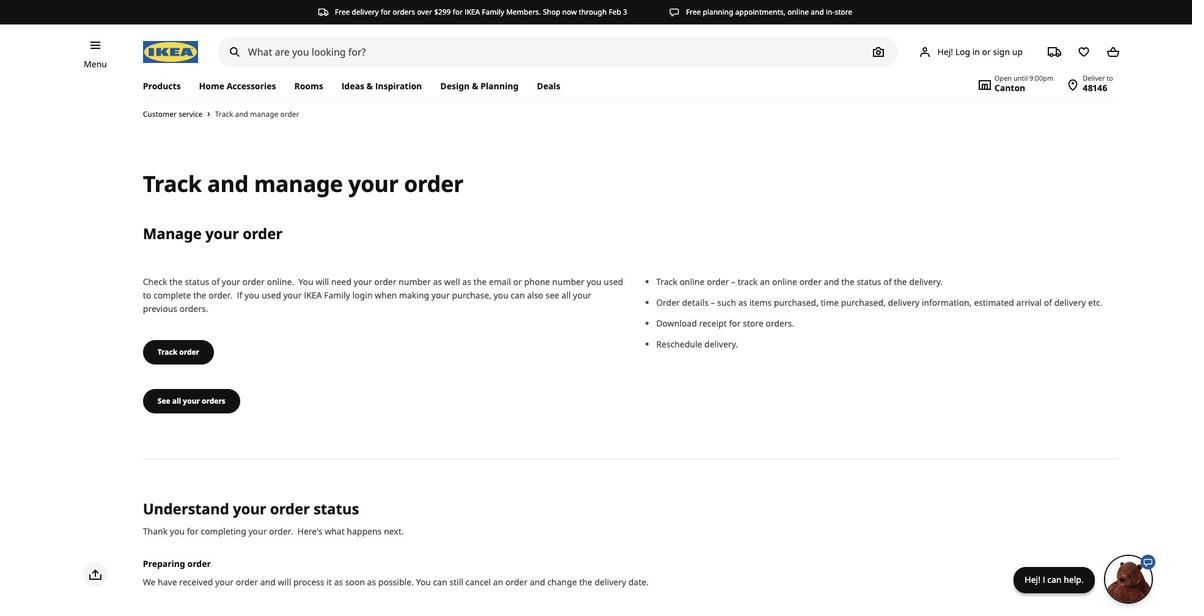 Task type: describe. For each thing, give the bounding box(es) containing it.
making
[[399, 289, 429, 301]]

1 vertical spatial store
[[743, 317, 764, 329]]

delivery left date. on the right bottom of the page
[[595, 576, 627, 588]]

shop
[[543, 7, 561, 17]]

open until 9:00pm canton
[[995, 73, 1054, 94]]

orders for your
[[202, 396, 226, 406]]

manage your order
[[143, 223, 283, 243]]

ideas & inspiration link
[[333, 73, 431, 99]]

members.
[[506, 7, 541, 17]]

hej! for hej! log in or sign up
[[938, 46, 954, 57]]

0 vertical spatial store
[[835, 7, 853, 17]]

up
[[1013, 46, 1023, 57]]

products link
[[143, 73, 190, 99]]

and down home accessories link
[[235, 109, 248, 119]]

1 horizontal spatial delivery.
[[910, 276, 943, 287]]

orders for for
[[393, 7, 415, 17]]

for for free delivery for orders over $299 for ikea family members. shop now through feb 3
[[381, 7, 391, 17]]

as right such
[[739, 296, 748, 308]]

free planning appointments, online and in-store link
[[669, 7, 853, 18]]

as up the purchase,
[[463, 276, 472, 287]]

home accessories link
[[190, 73, 285, 99]]

online.
[[267, 276, 294, 287]]

when
[[375, 289, 397, 301]]

planning
[[481, 80, 519, 92]]

understand
[[143, 498, 229, 518]]

free delivery for orders over $299 for ikea family members. shop now through feb 3 link
[[318, 7, 628, 18]]

soon
[[345, 576, 365, 588]]

$299
[[434, 7, 451, 17]]

hej! i can help.
[[1025, 574, 1084, 585]]

as right soon
[[367, 576, 376, 588]]

reschedule
[[657, 338, 703, 350]]

all inside button
[[172, 396, 181, 406]]

for right $299 on the left top of the page
[[453, 7, 463, 17]]

free for free planning appointments, online and in-store
[[686, 7, 701, 17]]

manage for order
[[250, 109, 279, 119]]

or inside check the status of your order online.  you will need your order number as well as the email or phone number you used to complete the order.  if you used your ikea family login when making your purchase, you can also see all your previous orders.
[[513, 276, 522, 287]]

in-
[[826, 7, 835, 17]]

happens
[[347, 525, 382, 537]]

still
[[450, 576, 464, 588]]

design
[[441, 80, 470, 92]]

orders. inside check the status of your order online.  you will need your order number as well as the email or phone number you used to complete the order.  if you used your ikea family login when making your purchase, you can also see all your previous orders.
[[180, 303, 208, 314]]

customer service
[[143, 109, 203, 119]]

service
[[179, 109, 203, 119]]

next.
[[384, 525, 404, 537]]

1 number from the left
[[399, 276, 431, 287]]

deals link
[[528, 73, 570, 99]]

rooms link
[[285, 73, 333, 99]]

planning
[[703, 7, 734, 17]]

etc.
[[1089, 296, 1103, 308]]

online left in-
[[788, 7, 809, 17]]

log
[[956, 46, 971, 57]]

manage
[[143, 223, 202, 243]]

order inside button
[[179, 347, 199, 357]]

and left in-
[[811, 7, 824, 17]]

deliver
[[1083, 73, 1106, 83]]

track for track online order – track an online order and the status of the delivery.
[[657, 276, 678, 287]]

1 vertical spatial orders.
[[766, 317, 795, 329]]

purchase,
[[452, 289, 492, 301]]

& for ideas
[[367, 80, 373, 92]]

previous
[[143, 303, 177, 314]]

phone
[[524, 276, 550, 287]]

we
[[143, 576, 156, 588]]

track order button
[[143, 340, 214, 364]]

time
[[821, 296, 839, 308]]

arrival
[[1017, 296, 1042, 308]]

0 horizontal spatial an
[[493, 576, 503, 588]]

login
[[353, 289, 373, 301]]

i
[[1043, 574, 1046, 585]]

1 horizontal spatial –
[[732, 276, 736, 287]]

you
[[416, 576, 431, 588]]

1 purchased, from the left
[[774, 296, 819, 308]]

download
[[657, 317, 697, 329]]

0 vertical spatial ikea
[[465, 7, 480, 17]]

for for thank you for completing your order.  here's what happens next.
[[187, 525, 199, 537]]

0 horizontal spatial used
[[262, 289, 281, 301]]

to inside deliver to 48146
[[1107, 73, 1114, 83]]

free planning appointments, online and in-store
[[686, 7, 853, 17]]

see
[[546, 289, 560, 301]]

manage for your
[[254, 169, 343, 199]]

hej! for hej! i can help.
[[1025, 574, 1041, 585]]

delivery left information,
[[888, 296, 920, 308]]

0 vertical spatial used
[[604, 276, 624, 287]]

we have received your order and will process it as soon as possible. you can still cancel an order and change the delivery date.
[[143, 576, 649, 588]]

and left change on the bottom of the page
[[530, 576, 545, 588]]

1 horizontal spatial an
[[760, 276, 770, 287]]

2 number from the left
[[553, 276, 585, 287]]

menu
[[84, 58, 107, 70]]

order
[[657, 296, 680, 308]]

will inside check the status of your order online.  you will need your order number as well as the email or phone number you used to complete the order.  if you used your ikea family login when making your purchase, you can also see all your previous orders.
[[316, 276, 329, 287]]

design & planning link
[[431, 73, 528, 99]]

0 horizontal spatial can
[[433, 576, 447, 588]]

until
[[1014, 73, 1028, 83]]

1 horizontal spatial family
[[482, 7, 504, 17]]

ikea inside check the status of your order online.  you will need your order number as well as the email or phone number you used to complete the order.  if you used your ikea family login when making your purchase, you can also see all your previous orders.
[[304, 289, 322, 301]]

in
[[973, 46, 980, 57]]

cancel
[[466, 576, 491, 588]]

possible.
[[378, 576, 414, 588]]

email
[[489, 276, 511, 287]]

track and manage your order
[[143, 169, 464, 199]]

it
[[327, 576, 332, 588]]

your inside button
[[183, 396, 200, 406]]

design & planning
[[441, 80, 519, 92]]

items
[[750, 296, 772, 308]]

complete
[[153, 289, 191, 301]]

track for track order
[[158, 347, 177, 357]]

1 vertical spatial delivery.
[[705, 338, 738, 350]]

9:00pm
[[1030, 73, 1054, 83]]

track for track and manage order
[[215, 109, 233, 119]]

2 purchased, from the left
[[841, 296, 886, 308]]



Task type: vqa. For each thing, say whether or not it's contained in the screenshot.
Design & Planning link
yes



Task type: locate. For each thing, give the bounding box(es) containing it.
download receipt for store orders.
[[657, 317, 795, 329]]

track up the order
[[657, 276, 678, 287]]

delivery. down download receipt for store orders.
[[705, 338, 738, 350]]

will left need
[[316, 276, 329, 287]]

menu button
[[84, 57, 107, 71]]

number up see
[[553, 276, 585, 287]]

1 horizontal spatial status
[[314, 498, 359, 518]]

1 vertical spatial to
[[143, 289, 151, 301]]

preparing order
[[143, 558, 211, 570]]

48146
[[1083, 82, 1108, 94]]

free
[[335, 7, 350, 17], [686, 7, 701, 17]]

0 vertical spatial will
[[316, 276, 329, 287]]

1 vertical spatial family
[[324, 289, 350, 301]]

2 horizontal spatial status
[[857, 276, 882, 287]]

understand your order status
[[143, 498, 359, 518]]

status inside check the status of your order online.  you will need your order number as well as the email or phone number you used to complete the order.  if you used your ikea family login when making your purchase, you can also see all your previous orders.
[[185, 276, 209, 287]]

1 horizontal spatial or
[[983, 46, 991, 57]]

reschedule delivery.
[[657, 338, 738, 350]]

used
[[604, 276, 624, 287], [262, 289, 281, 301]]

track online order – track an online order and the status of the delivery.
[[657, 276, 943, 287]]

home
[[199, 80, 224, 92]]

over
[[417, 7, 432, 17]]

0 vertical spatial or
[[983, 46, 991, 57]]

1 horizontal spatial order.
[[269, 525, 293, 537]]

hej! left i
[[1025, 574, 1041, 585]]

date.
[[629, 576, 649, 588]]

online
[[788, 7, 809, 17], [680, 276, 705, 287], [773, 276, 798, 287]]

an right track
[[760, 276, 770, 287]]

canton
[[995, 82, 1026, 94]]

1 vertical spatial hej!
[[1025, 574, 1041, 585]]

2 horizontal spatial of
[[1045, 296, 1053, 308]]

1 horizontal spatial ikea
[[465, 7, 480, 17]]

all inside check the status of your order online.  you will need your order number as well as the email or phone number you used to complete the order.  if you used your ikea family login when making your purchase, you can also see all your previous orders.
[[562, 289, 571, 301]]

ikea right $299 on the left top of the page
[[465, 7, 480, 17]]

0 vertical spatial delivery.
[[910, 276, 943, 287]]

1 horizontal spatial can
[[511, 289, 525, 301]]

1 vertical spatial all
[[172, 396, 181, 406]]

0 horizontal spatial number
[[399, 276, 431, 287]]

can left still
[[433, 576, 447, 588]]

track
[[738, 276, 758, 287]]

have
[[158, 576, 177, 588]]

ikea left login
[[304, 289, 322, 301]]

of
[[212, 276, 220, 287], [884, 276, 892, 287], [1045, 296, 1053, 308]]

can inside button
[[1048, 574, 1062, 585]]

check the status of your order online.  you will need your order number as well as the email or phone number you used to complete the order.  if you used your ikea family login when making your purchase, you can also see all your previous orders.
[[143, 276, 624, 314]]

–
[[732, 276, 736, 287], [711, 296, 715, 308]]

0 horizontal spatial –
[[711, 296, 715, 308]]

purchased, down track online order – track an online order and the status of the delivery.
[[774, 296, 819, 308]]

0 horizontal spatial to
[[143, 289, 151, 301]]

0 horizontal spatial orders
[[202, 396, 226, 406]]

thank
[[143, 525, 168, 537]]

3
[[623, 7, 628, 17]]

you
[[587, 276, 602, 287], [245, 289, 260, 301], [494, 289, 509, 301], [170, 525, 185, 537]]

track up manage
[[143, 169, 202, 199]]

track for track and manage your order
[[143, 169, 202, 199]]

ikea
[[465, 7, 480, 17], [304, 289, 322, 301]]

order.
[[209, 289, 233, 301], [269, 525, 293, 537]]

1 vertical spatial will
[[278, 576, 291, 588]]

now
[[563, 7, 577, 17]]

1 horizontal spatial &
[[472, 80, 479, 92]]

delivery left over
[[352, 7, 379, 17]]

purchased, right time
[[841, 296, 886, 308]]

order. right complete
[[209, 289, 233, 301]]

hej! inside button
[[1025, 574, 1041, 585]]

free for free delivery for orders over $299 for ikea family members. shop now through feb 3
[[335, 7, 350, 17]]

for left over
[[381, 7, 391, 17]]

track down previous
[[158, 347, 177, 357]]

&
[[367, 80, 373, 92], [472, 80, 479, 92]]

2 free from the left
[[686, 7, 701, 17]]

track down home
[[215, 109, 233, 119]]

status up what
[[314, 498, 359, 518]]

0 horizontal spatial purchased,
[[774, 296, 819, 308]]

0 vertical spatial to
[[1107, 73, 1114, 83]]

receipt
[[699, 317, 727, 329]]

feb
[[609, 7, 622, 17]]

as left the well at the left of the page
[[433, 276, 442, 287]]

track and manage order
[[215, 109, 299, 119]]

or right in
[[983, 46, 991, 57]]

as right it
[[334, 576, 343, 588]]

status up complete
[[185, 276, 209, 287]]

can left also
[[511, 289, 525, 301]]

1 horizontal spatial orders.
[[766, 317, 795, 329]]

family left members.
[[482, 7, 504, 17]]

deals
[[537, 80, 561, 92]]

products
[[143, 80, 181, 92]]

0 vertical spatial orders.
[[180, 303, 208, 314]]

to inside check the status of your order online.  you will need your order number as well as the email or phone number you used to complete the order.  if you used your ikea family login when making your purchase, you can also see all your previous orders.
[[143, 289, 151, 301]]

1 horizontal spatial hej!
[[1025, 574, 1041, 585]]

– left track
[[732, 276, 736, 287]]

order details – such as items purchased, time purchased, delivery information, estimated arrival of delivery etc.
[[657, 296, 1103, 308]]

1 free from the left
[[335, 7, 350, 17]]

1 vertical spatial used
[[262, 289, 281, 301]]

0 horizontal spatial delivery.
[[705, 338, 738, 350]]

0 vertical spatial hej!
[[938, 46, 954, 57]]

deliver to 48146
[[1083, 73, 1114, 94]]

0 horizontal spatial status
[[185, 276, 209, 287]]

estimated
[[974, 296, 1015, 308]]

an
[[760, 276, 770, 287], [493, 576, 503, 588]]

track inside button
[[158, 347, 177, 357]]

0 horizontal spatial family
[[324, 289, 350, 301]]

0 horizontal spatial all
[[172, 396, 181, 406]]

orders. down complete
[[180, 303, 208, 314]]

1 horizontal spatial number
[[553, 276, 585, 287]]

1 horizontal spatial to
[[1107, 73, 1114, 83]]

1 vertical spatial orders
[[202, 396, 226, 406]]

can
[[511, 289, 525, 301], [1048, 574, 1062, 585], [433, 576, 447, 588]]

and up manage your order
[[207, 169, 249, 199]]

1 horizontal spatial free
[[686, 7, 701, 17]]

orders right see
[[202, 396, 226, 406]]

0 vertical spatial orders
[[393, 7, 415, 17]]

& right design
[[472, 80, 479, 92]]

for
[[381, 7, 391, 17], [453, 7, 463, 17], [729, 317, 741, 329], [187, 525, 199, 537]]

sign
[[994, 46, 1010, 57]]

0 vertical spatial all
[[562, 289, 571, 301]]

1 vertical spatial manage
[[254, 169, 343, 199]]

1 horizontal spatial all
[[562, 289, 571, 301]]

online up details
[[680, 276, 705, 287]]

0 vertical spatial –
[[732, 276, 736, 287]]

2 horizontal spatial can
[[1048, 574, 1062, 585]]

preparing
[[143, 558, 185, 570]]

can right i
[[1048, 574, 1062, 585]]

well
[[444, 276, 460, 287]]

manage
[[250, 109, 279, 119], [254, 169, 343, 199]]

of up order details – such as items purchased, time purchased, delivery information, estimated arrival of delivery etc.
[[884, 276, 892, 287]]

also
[[527, 289, 544, 301]]

1 vertical spatial order.
[[269, 525, 293, 537]]

for down understand
[[187, 525, 199, 537]]

see
[[158, 396, 170, 406]]

orders. down items
[[766, 317, 795, 329]]

can inside check the status of your order online.  you will need your order number as well as the email or phone number you used to complete the order.  if you used your ikea family login when making your purchase, you can also see all your previous orders.
[[511, 289, 525, 301]]

None search field
[[218, 37, 899, 67]]

information,
[[922, 296, 972, 308]]

hej! left log
[[938, 46, 954, 57]]

1 horizontal spatial of
[[884, 276, 892, 287]]

of right "arrival"
[[1045, 296, 1053, 308]]

see all your orders button
[[143, 389, 240, 413]]

change
[[548, 576, 577, 588]]

order. inside check the status of your order online.  you will need your order number as well as the email or phone number you used to complete the order.  if you used your ikea family login when making your purchase, you can also see all your previous orders.
[[209, 289, 233, 301]]

what
[[325, 525, 345, 537]]

received
[[179, 576, 213, 588]]

purchased,
[[774, 296, 819, 308], [841, 296, 886, 308]]

orders inside button
[[202, 396, 226, 406]]

& for design
[[472, 80, 479, 92]]

check
[[143, 276, 167, 287]]

1 vertical spatial an
[[493, 576, 503, 588]]

hej! i can help. button
[[1014, 555, 1156, 604]]

and up time
[[824, 276, 840, 287]]

status up order details – such as items purchased, time purchased, delivery information, estimated arrival of delivery etc.
[[857, 276, 882, 287]]

0 horizontal spatial ikea
[[304, 289, 322, 301]]

details
[[682, 296, 709, 308]]

0 horizontal spatial or
[[513, 276, 522, 287]]

1 vertical spatial –
[[711, 296, 715, 308]]

& right ideas
[[367, 80, 373, 92]]

0 horizontal spatial store
[[743, 317, 764, 329]]

such
[[718, 296, 736, 308]]

family inside check the status of your order online.  you will need your order number as well as the email or phone number you used to complete the order.  if you used your ikea family login when making your purchase, you can also see all your previous orders.
[[324, 289, 350, 301]]

ideas & inspiration
[[342, 80, 422, 92]]

for right the receipt
[[729, 317, 741, 329]]

0 horizontal spatial &
[[367, 80, 373, 92]]

0 horizontal spatial hej!
[[938, 46, 954, 57]]

0 horizontal spatial orders.
[[180, 303, 208, 314]]

ikea logotype, go to start page image
[[143, 41, 198, 63]]

process
[[294, 576, 324, 588]]

or right email
[[513, 276, 522, 287]]

1 horizontal spatial purchased,
[[841, 296, 886, 308]]

will left process
[[278, 576, 291, 588]]

and
[[811, 7, 824, 17], [235, 109, 248, 119], [207, 169, 249, 199], [824, 276, 840, 287], [260, 576, 276, 588], [530, 576, 545, 588]]

an right cancel
[[493, 576, 503, 588]]

customer service link
[[143, 109, 203, 119]]

1 vertical spatial or
[[513, 276, 522, 287]]

hej! log in or sign up link
[[904, 40, 1038, 64]]

– left such
[[711, 296, 715, 308]]

accessories
[[227, 80, 276, 92]]

and left process
[[260, 576, 276, 588]]

0 horizontal spatial order.
[[209, 289, 233, 301]]

0 horizontal spatial will
[[278, 576, 291, 588]]

orders left over
[[393, 7, 415, 17]]

through
[[579, 7, 607, 17]]

will
[[316, 276, 329, 287], [278, 576, 291, 588]]

to down check
[[143, 289, 151, 301]]

all
[[562, 289, 571, 301], [172, 396, 181, 406]]

order. down the 'understand your order status'
[[269, 525, 293, 537]]

of down manage your order
[[212, 276, 220, 287]]

customer
[[143, 109, 177, 119]]

appointments,
[[736, 7, 786, 17]]

online right track
[[773, 276, 798, 287]]

number up making
[[399, 276, 431, 287]]

Search by product text field
[[218, 37, 899, 67]]

2 & from the left
[[472, 80, 479, 92]]

1 horizontal spatial used
[[604, 276, 624, 287]]

0 horizontal spatial free
[[335, 7, 350, 17]]

hej! log in or sign up
[[938, 46, 1023, 57]]

1 & from the left
[[367, 80, 373, 92]]

1 vertical spatial ikea
[[304, 289, 322, 301]]

0 horizontal spatial of
[[212, 276, 220, 287]]

open
[[995, 73, 1012, 83]]

1 horizontal spatial store
[[835, 7, 853, 17]]

home accessories
[[199, 80, 276, 92]]

1 horizontal spatial orders
[[393, 7, 415, 17]]

family down need
[[324, 289, 350, 301]]

0 vertical spatial family
[[482, 7, 504, 17]]

delivery left etc.
[[1055, 296, 1087, 308]]

completing
[[201, 525, 246, 537]]

free delivery for orders over $299 for ikea family members. shop now through feb 3
[[335, 7, 628, 17]]

track
[[215, 109, 233, 119], [143, 169, 202, 199], [657, 276, 678, 287], [158, 347, 177, 357]]

0 vertical spatial an
[[760, 276, 770, 287]]

of inside check the status of your order online.  you will need your order number as well as the email or phone number you used to complete the order.  if you used your ikea family login when making your purchase, you can also see all your previous orders.
[[212, 276, 220, 287]]

0 vertical spatial manage
[[250, 109, 279, 119]]

0 vertical spatial order.
[[209, 289, 233, 301]]

to right deliver
[[1107, 73, 1114, 83]]

for for download receipt for store orders.
[[729, 317, 741, 329]]

1 horizontal spatial will
[[316, 276, 329, 287]]

family
[[482, 7, 504, 17], [324, 289, 350, 301]]

delivery. up information,
[[910, 276, 943, 287]]

ideas
[[342, 80, 364, 92]]

the
[[169, 276, 183, 287], [474, 276, 487, 287], [842, 276, 855, 287], [894, 276, 908, 287], [193, 289, 206, 301], [579, 576, 593, 588]]



